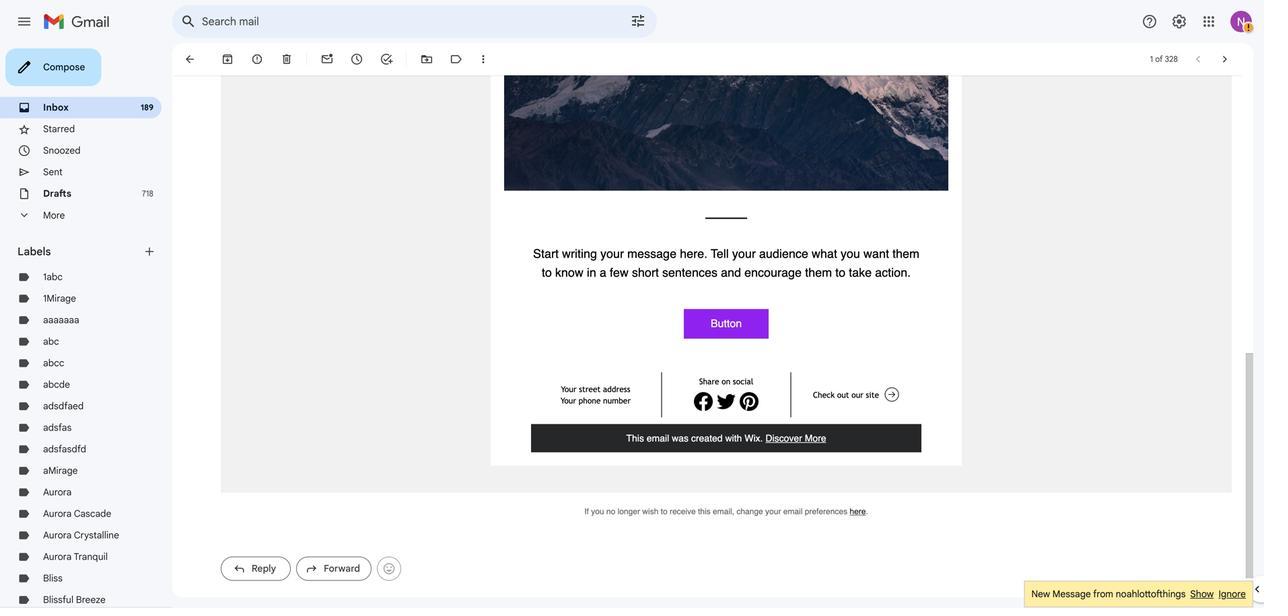 Task type: locate. For each thing, give the bounding box(es) containing it.
1 aurora from the top
[[43, 487, 72, 499]]

advanced search options image
[[625, 7, 652, 34]]

cascade
[[74, 509, 111, 520]]

you up take at the right
[[841, 247, 861, 261]]

settings image
[[1172, 13, 1188, 30]]

forward link
[[296, 557, 372, 582]]

aaaaaaa link
[[43, 315, 79, 326]]

adsdfaed link
[[43, 401, 84, 413]]

abcde
[[43, 379, 70, 391]]

amirage
[[43, 465, 78, 477]]

aurora cascade
[[43, 509, 111, 520]]

writing
[[562, 247, 597, 261]]

4 aurora from the top
[[43, 552, 72, 563]]

your left phone
[[561, 397, 577, 406]]

compose button
[[5, 48, 101, 86]]

blissful
[[43, 595, 74, 607]]

them
[[893, 247, 920, 261], [806, 266, 833, 280]]

you right "if"
[[592, 508, 605, 517]]

0 vertical spatial them
[[893, 247, 920, 261]]

blissful breeze link
[[43, 595, 106, 607]]

them up action. on the top
[[893, 247, 920, 261]]

adsfasdfd
[[43, 444, 86, 456]]

1 vertical spatial them
[[806, 266, 833, 280]]

to
[[542, 266, 552, 280], [836, 266, 846, 280], [661, 508, 668, 517]]

share on facebook image
[[694, 393, 713, 412]]

number
[[604, 397, 631, 406]]

1
[[1151, 54, 1154, 64]]

a
[[600, 266, 607, 280]]

show
[[1191, 589, 1215, 601]]

button
[[711, 318, 742, 330]]

your up few at the left top of the page
[[601, 247, 624, 261]]

aurora for aurora cascade
[[43, 509, 72, 520]]

1 horizontal spatial to
[[661, 508, 668, 517]]

blissful breeze
[[43, 595, 106, 607]]

adsfasdfd link
[[43, 444, 86, 456]]

them down what
[[806, 266, 833, 280]]

328
[[1166, 54, 1179, 64]]

0 horizontal spatial you
[[592, 508, 605, 517]]

aurora for aurora tranquil
[[43, 552, 72, 563]]

if
[[585, 508, 589, 517]]

crystalline
[[74, 530, 119, 542]]

1 horizontal spatial you
[[841, 247, 861, 261]]

new message from noahlottofthings show ignore
[[1032, 589, 1247, 601]]

in
[[587, 266, 597, 280]]

social
[[733, 377, 754, 387]]

to right wish
[[661, 508, 668, 517]]

street
[[579, 385, 601, 394]]

site
[[866, 391, 880, 400]]

aurora tranquil
[[43, 552, 108, 563]]

message
[[628, 247, 677, 261]]

aurora up bliss link
[[43, 552, 72, 563]]

report spam image
[[251, 53, 264, 66]]

share on pinterest image
[[740, 393, 759, 412]]

None search field
[[172, 5, 657, 38]]

reply link
[[221, 557, 291, 582]]

you inside start writing your message here. tell your audience what you want them to know in a few short sentences and encourage them to take action.
[[841, 247, 861, 261]]

show link
[[1191, 589, 1215, 601]]

labels image
[[450, 53, 463, 66]]

189
[[141, 103, 154, 113]]

labels
[[18, 245, 51, 259]]

0 vertical spatial you
[[841, 247, 861, 261]]

aurora up aurora tranquil "link"
[[43, 530, 72, 542]]

noahlottofthings
[[1116, 589, 1187, 601]]

your phone number link
[[561, 397, 631, 406]]

message
[[1053, 589, 1092, 601]]

1 vertical spatial your
[[561, 397, 577, 406]]

adsfas link
[[43, 422, 72, 434]]

our
[[852, 391, 864, 400]]

take
[[849, 266, 872, 280]]

receive
[[670, 508, 696, 517]]

reply
[[252, 564, 276, 575]]

your left street at left bottom
[[561, 385, 577, 394]]

main menu image
[[16, 13, 32, 30]]

your up and at right
[[733, 247, 756, 261]]

3 aurora from the top
[[43, 530, 72, 542]]

search mail image
[[176, 9, 201, 34]]

2 horizontal spatial your
[[766, 508, 782, 517]]

want
[[864, 247, 890, 261]]

adsfas
[[43, 422, 72, 434]]

to left take at the right
[[836, 266, 846, 280]]

to down the start
[[542, 266, 552, 280]]

aurora down aurora link
[[43, 509, 72, 520]]

aurora
[[43, 487, 72, 499], [43, 509, 72, 520], [43, 530, 72, 542], [43, 552, 72, 563]]

more button
[[0, 205, 162, 226]]

add to tasks image
[[380, 53, 393, 66]]

0 horizontal spatial them
[[806, 266, 833, 280]]

your left email
[[766, 508, 782, 517]]

abcc
[[43, 358, 64, 369]]

forward
[[324, 564, 360, 575]]

action.
[[876, 266, 911, 280]]

aurora link
[[43, 487, 72, 499]]

2 aurora from the top
[[43, 509, 72, 520]]

starred link
[[43, 123, 75, 135]]

your
[[561, 385, 577, 394], [561, 397, 577, 406]]

sent
[[43, 166, 63, 178]]

1abc
[[43, 271, 63, 283]]

0 horizontal spatial to
[[542, 266, 552, 280]]

share
[[700, 377, 720, 387]]

abcde link
[[43, 379, 70, 391]]

ignore
[[1219, 589, 1247, 601]]

Search mail text field
[[202, 15, 593, 28]]

aurora down amirage "link"
[[43, 487, 72, 499]]

your
[[601, 247, 624, 261], [733, 247, 756, 261], [766, 508, 782, 517]]



Task type: vqa. For each thing, say whether or not it's contained in the screenshot.
Art-
no



Task type: describe. For each thing, give the bounding box(es) containing it.
out
[[838, 391, 850, 400]]

tranquil
[[74, 552, 108, 563]]

aurora crystalline
[[43, 530, 119, 542]]

back to inbox image
[[183, 53, 197, 66]]

share on social
[[700, 377, 754, 387]]

address
[[603, 385, 631, 394]]

0 vertical spatial your
[[561, 385, 577, 394]]

here.
[[680, 247, 708, 261]]

more image
[[477, 53, 490, 66]]

ignore link
[[1219, 589, 1247, 601]]

from
[[1094, 589, 1114, 601]]

abc link
[[43, 336, 59, 348]]

change
[[737, 508, 764, 517]]

move to image
[[420, 53, 434, 66]]

of
[[1156, 54, 1164, 64]]

inbox
[[43, 102, 69, 113]]

this email was created with wix. ‌ discover more
[[627, 434, 827, 444]]

no
[[607, 508, 616, 517]]

labels heading
[[18, 245, 143, 259]]

short
[[632, 266, 659, 280]]

sentences
[[663, 266, 718, 280]]

snoozed
[[43, 145, 81, 157]]

breeze
[[76, 595, 106, 607]]

0 horizontal spatial your
[[601, 247, 624, 261]]

bliss link
[[43, 573, 63, 585]]

email,
[[713, 508, 735, 517]]

start
[[533, 247, 559, 261]]

1 horizontal spatial them
[[893, 247, 920, 261]]

few
[[610, 266, 629, 280]]

1 of 328
[[1151, 54, 1179, 64]]

encourage
[[745, 266, 802, 280]]

this
[[698, 508, 711, 517]]

1 horizontal spatial your
[[733, 247, 756, 261]]

know
[[556, 266, 584, 280]]

tell
[[711, 247, 729, 261]]

.
[[866, 508, 869, 517]]

1abc link
[[43, 271, 63, 283]]

aurora for aurora link
[[43, 487, 72, 499]]

amirage link
[[43, 465, 78, 477]]

and
[[721, 266, 742, 280]]

inbox link
[[43, 102, 69, 113]]

check out our site
[[814, 391, 880, 400]]

adsdfaed
[[43, 401, 84, 413]]

your street address your phone number
[[561, 385, 631, 406]]

drafts
[[43, 188, 71, 200]]

what
[[812, 247, 838, 261]]

1mirage
[[43, 293, 76, 305]]

abcc link
[[43, 358, 64, 369]]

share on twitter image
[[717, 393, 736, 412]]

preferences
[[805, 508, 848, 517]]

on
[[722, 377, 731, 387]]

archive image
[[221, 53, 234, 66]]

wix.
[[745, 434, 763, 444]]

aurora tranquil link
[[43, 552, 108, 563]]

snooze image
[[350, 53, 364, 66]]

labels navigation
[[0, 43, 172, 609]]

phone
[[579, 397, 601, 406]]

here link
[[850, 508, 866, 517]]

‌
[[763, 434, 763, 444]]

2 horizontal spatial to
[[836, 266, 846, 280]]

sent link
[[43, 166, 63, 178]]

button link
[[684, 309, 769, 339]]

support image
[[1142, 13, 1158, 30]]

longer
[[618, 508, 640, 517]]

email
[[784, 508, 803, 517]]

aurora cascade link
[[43, 509, 111, 520]]

1 vertical spatial you
[[592, 508, 605, 517]]

aaaaaaa
[[43, 315, 79, 326]]

audience
[[760, 247, 809, 261]]

starred
[[43, 123, 75, 135]]

delete image
[[280, 53, 294, 66]]

your street address link
[[561, 385, 631, 394]]

abc
[[43, 336, 59, 348]]

718
[[142, 189, 154, 199]]

here
[[850, 508, 866, 517]]

older image
[[1219, 53, 1233, 66]]

gmail image
[[43, 8, 117, 35]]

aurora for aurora crystalline
[[43, 530, 72, 542]]

snoozed link
[[43, 145, 81, 157]]

discover more
[[766, 434, 827, 444]]

this email was created with
[[627, 434, 742, 444]]

check out our site link
[[814, 387, 900, 404]]

drafts link
[[43, 188, 71, 200]]

check
[[814, 391, 835, 400]]

discover more link
[[766, 433, 827, 445]]

wish
[[643, 508, 659, 517]]

more
[[43, 210, 65, 221]]



